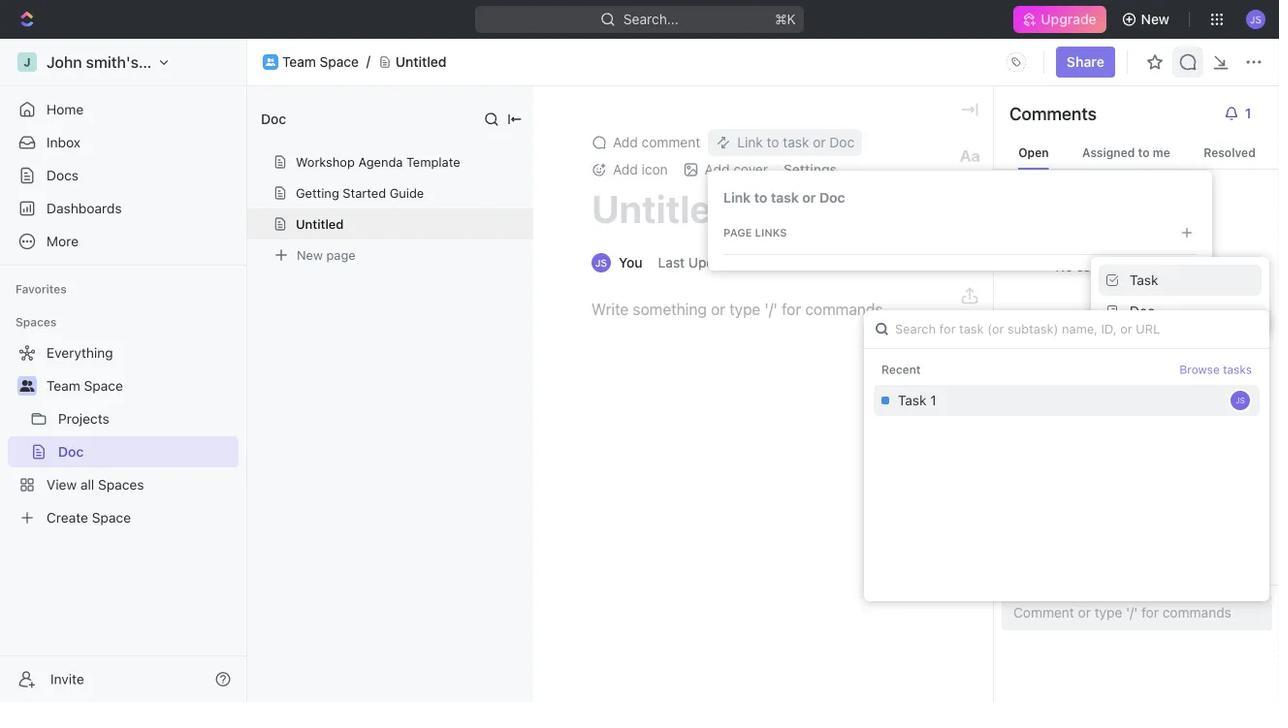 Task type: locate. For each thing, give the bounding box(es) containing it.
1 vertical spatial user group image
[[20, 380, 34, 392]]

0 horizontal spatial team space link
[[47, 371, 235, 402]]

me
[[1153, 146, 1171, 159]]

task for task
[[1130, 272, 1159, 288]]

task
[[1130, 272, 1159, 288], [898, 393, 927, 409]]

link to task or doc up links
[[724, 190, 845, 206]]

to up cover
[[767, 134, 780, 150]]

new inside button
[[1142, 11, 1170, 27]]

team for team space link for 'user group' image to the right
[[282, 54, 316, 70]]

no
[[1057, 260, 1074, 274]]

0 vertical spatial task
[[783, 134, 810, 150]]

0 vertical spatial new
[[1142, 11, 1170, 27]]

1 vertical spatial link
[[724, 190, 751, 206]]

link up cover
[[738, 134, 763, 150]]

0 vertical spatial user group image
[[266, 58, 276, 66]]

space
[[320, 54, 359, 70], [84, 378, 123, 394]]

0 vertical spatial doc
[[261, 111, 286, 127]]

cover
[[734, 162, 768, 178]]

link down the add cover
[[724, 190, 751, 206]]

or
[[813, 134, 826, 150], [803, 190, 816, 206]]

add for add comment
[[613, 134, 638, 150]]

task up the settings
[[783, 134, 810, 150]]

team for 'user group' image in the sidebar navigation's team space link
[[47, 378, 80, 394]]

dashboards link
[[8, 193, 239, 224]]

0 vertical spatial link
[[738, 134, 763, 150]]

0 vertical spatial link to task or doc
[[738, 134, 855, 150]]

task left this
[[1130, 272, 1159, 288]]

1 vertical spatial team
[[47, 378, 80, 394]]

link inside dropdown button
[[738, 134, 763, 150]]

0 horizontal spatial user group image
[[20, 380, 34, 392]]

doc
[[261, 111, 286, 127], [830, 134, 855, 150], [820, 190, 845, 206]]

docs
[[47, 167, 79, 183]]

⌘k
[[775, 11, 796, 27]]

add
[[613, 134, 638, 150], [613, 162, 638, 178], [705, 162, 730, 178]]

new
[[1142, 11, 1170, 27], [297, 248, 323, 262]]

open
[[1019, 146, 1049, 159]]

comment
[[642, 134, 701, 150]]

link to task or doc inside dropdown button
[[738, 134, 855, 150]]

0 vertical spatial team
[[282, 54, 316, 70]]

0 horizontal spatial new
[[297, 248, 323, 262]]

add left the icon
[[613, 162, 638, 178]]

page!
[[1185, 260, 1218, 274]]

link to task or doc up the settings
[[738, 134, 855, 150]]

new left the page
[[297, 248, 323, 262]]

settings
[[784, 162, 837, 178]]

0 vertical spatial task
[[1130, 272, 1159, 288]]

Search for task (or subtask) name, ID, or URL text field
[[864, 310, 1270, 348]]

new button
[[1114, 4, 1182, 35]]

guide
[[390, 186, 424, 200]]

1 horizontal spatial user group image
[[266, 58, 276, 66]]

add cover
[[705, 162, 768, 178]]

0 horizontal spatial space
[[84, 378, 123, 394]]

1 horizontal spatial team space link
[[282, 54, 359, 70]]

team space
[[282, 54, 359, 70], [47, 378, 123, 394]]

comments
[[1077, 260, 1138, 274]]

dashboards
[[47, 200, 122, 216]]

1 horizontal spatial team
[[282, 54, 316, 70]]

1
[[931, 393, 937, 409]]

icon
[[642, 162, 668, 178]]

inbox link
[[8, 127, 239, 158]]

task up links
[[771, 190, 799, 206]]

team space inside sidebar navigation
[[47, 378, 123, 394]]

1 vertical spatial task
[[898, 393, 927, 409]]

add for add icon
[[613, 162, 638, 178]]

1 vertical spatial space
[[84, 378, 123, 394]]

task inside button
[[1130, 272, 1159, 288]]

space inside sidebar navigation
[[84, 378, 123, 394]]

assigned to me
[[1083, 146, 1171, 159]]

add left cover
[[705, 162, 730, 178]]

1 horizontal spatial new
[[1142, 11, 1170, 27]]

2 vertical spatial doc
[[820, 190, 845, 206]]

1 vertical spatial team space
[[47, 378, 123, 394]]

or up the settings
[[813, 134, 826, 150]]

browse tasks
[[1180, 363, 1252, 377]]

team inside sidebar navigation
[[47, 378, 80, 394]]

link to task or doc
[[738, 134, 855, 150], [724, 190, 845, 206]]

1 vertical spatial doc
[[830, 134, 855, 150]]

new for new
[[1142, 11, 1170, 27]]

to
[[767, 134, 780, 150], [1139, 146, 1150, 159], [754, 190, 768, 206]]

page
[[724, 227, 752, 239]]

or inside link to task or doc dropdown button
[[813, 134, 826, 150]]

upgrade
[[1041, 11, 1097, 27]]

browse
[[1180, 363, 1220, 377]]

link to task or doc button
[[708, 129, 863, 156]]

or down the settings
[[803, 190, 816, 206]]

2 horizontal spatial untitled
[[592, 186, 735, 231]]

team space link
[[282, 54, 359, 70], [47, 371, 235, 402]]

0 vertical spatial or
[[813, 134, 826, 150]]

1 vertical spatial team space link
[[47, 371, 235, 402]]

team space link for 'user group' image in the sidebar navigation
[[47, 371, 235, 402]]

1 vertical spatial or
[[803, 190, 816, 206]]

task button
[[1099, 265, 1262, 296]]

task
[[783, 134, 810, 150], [771, 190, 799, 206]]

agenda
[[358, 155, 403, 169]]

template
[[407, 155, 460, 169]]

add up "add icon"
[[613, 134, 638, 150]]

0 horizontal spatial team
[[47, 378, 80, 394]]

tasks
[[1224, 363, 1252, 377]]

started
[[343, 186, 386, 200]]

1 horizontal spatial untitled
[[396, 54, 447, 70]]

untitled
[[396, 54, 447, 70], [592, 186, 735, 231], [296, 217, 344, 231]]

favorites
[[16, 282, 67, 296]]

new page
[[297, 248, 356, 262]]

assigned
[[1083, 146, 1135, 159]]

sidebar navigation
[[0, 39, 247, 702]]

comments
[[1010, 103, 1097, 124]]

1 horizontal spatial task
[[1130, 272, 1159, 288]]

user group image
[[266, 58, 276, 66], [20, 380, 34, 392]]

1 vertical spatial new
[[297, 248, 323, 262]]

4:36
[[810, 255, 840, 271]]

space for 'user group' image in the sidebar navigation
[[84, 378, 123, 394]]

upgrade link
[[1014, 6, 1107, 33]]

updated:
[[689, 255, 747, 271]]

0 vertical spatial space
[[320, 54, 359, 70]]

0 vertical spatial team space link
[[282, 54, 359, 70]]

0 horizontal spatial team space
[[47, 378, 123, 394]]

0 vertical spatial team space
[[282, 54, 359, 70]]

1 horizontal spatial space
[[320, 54, 359, 70]]

on
[[1142, 260, 1157, 274]]

team
[[282, 54, 316, 70], [47, 378, 80, 394]]

task for task 1
[[898, 393, 927, 409]]

task left 1
[[898, 393, 927, 409]]

0 horizontal spatial task
[[898, 393, 927, 409]]

link
[[738, 134, 763, 150], [724, 190, 751, 206]]

0 horizontal spatial untitled
[[296, 217, 344, 231]]

new right upgrade
[[1142, 11, 1170, 27]]



Task type: vqa. For each thing, say whether or not it's contained in the screenshot.
Workshop Agenda Template
yes



Task type: describe. For each thing, give the bounding box(es) containing it.
last updated: today at 4:36 pm
[[658, 255, 864, 271]]

home link
[[8, 94, 239, 125]]

last
[[658, 255, 685, 271]]

add icon
[[613, 162, 668, 178]]

user group image inside sidebar navigation
[[20, 380, 34, 392]]

search...
[[624, 11, 679, 27]]

js
[[1236, 396, 1246, 405]]

new for new page
[[297, 248, 323, 262]]

at
[[793, 255, 806, 271]]

resolved
[[1204, 146, 1256, 159]]

task 1
[[898, 393, 937, 409]]

doc inside dropdown button
[[830, 134, 855, 150]]

share
[[1067, 54, 1105, 70]]

workshop
[[296, 155, 355, 169]]

to inside dropdown button
[[767, 134, 780, 150]]

1 vertical spatial task
[[771, 190, 799, 206]]

inbox
[[47, 134, 81, 150]]

invite
[[50, 671, 84, 687]]

add for add cover
[[705, 162, 730, 178]]

task button
[[1099, 265, 1262, 296]]

links
[[755, 227, 787, 239]]

recent
[[882, 363, 921, 377]]

getting started guide
[[296, 186, 424, 200]]

page links
[[724, 227, 787, 239]]

favorites button
[[8, 277, 74, 301]]

1 vertical spatial link to task or doc
[[724, 190, 845, 206]]

pm
[[843, 255, 864, 271]]

to down cover
[[754, 190, 768, 206]]

team space link for 'user group' image to the right
[[282, 54, 359, 70]]

workshop agenda template
[[296, 155, 460, 169]]

space for 'user group' image to the right
[[320, 54, 359, 70]]

home
[[47, 101, 84, 117]]

getting
[[296, 186, 339, 200]]

docs link
[[8, 160, 239, 191]]

add comment
[[613, 134, 701, 150]]

this
[[1160, 260, 1182, 274]]

no comments on this page!
[[1057, 260, 1218, 274]]

spaces
[[16, 315, 57, 329]]

1 horizontal spatial team space
[[282, 54, 359, 70]]

to left me
[[1139, 146, 1150, 159]]

today
[[751, 255, 790, 271]]

page
[[326, 248, 356, 262]]

task inside dropdown button
[[783, 134, 810, 150]]



